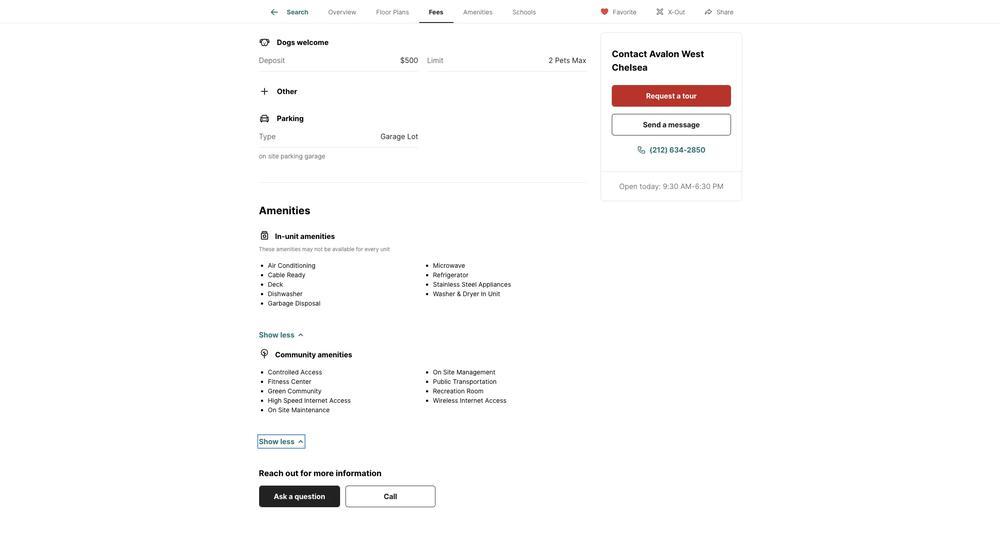 Task type: describe. For each thing, give the bounding box(es) containing it.
chelsea
[[612, 62, 648, 73]]

1 vertical spatial unit
[[381, 246, 390, 252]]

dishwasher
[[268, 290, 303, 297]]

in
[[481, 290, 487, 297]]

pm
[[713, 182, 724, 191]]

634-
[[670, 145, 687, 154]]

available
[[333, 246, 355, 252]]

welcome
[[297, 38, 329, 47]]

on
[[259, 152, 267, 160]]

on inside on site management public transportation recreation room wireless internet access
[[433, 368, 442, 376]]

contact
[[612, 49, 650, 59]]

reach
[[259, 469, 284, 478]]

type
[[259, 132, 276, 141]]

2 pets max
[[549, 56, 587, 65]]

other
[[277, 87, 297, 96]]

show for these
[[259, 330, 279, 339]]

schools
[[513, 8, 537, 16]]

recreation
[[433, 387, 465, 395]]

garage
[[381, 132, 406, 141]]

conditioning
[[278, 261, 316, 269]]

a for send
[[663, 120, 667, 129]]

on site management public transportation recreation room wireless internet access
[[433, 368, 507, 404]]

amenities for community
[[318, 350, 353, 359]]

(212) 634-2850 link
[[612, 139, 731, 161]]

internet for community
[[305, 396, 328, 404]]

ask a question
[[274, 492, 325, 501]]

tour
[[683, 91, 697, 100]]

be
[[325, 246, 331, 252]]

x-out
[[669, 8, 686, 16]]

request a tour
[[646, 91, 697, 100]]

transportation
[[453, 378, 497, 385]]

not
[[315, 246, 323, 252]]

1 vertical spatial amenities
[[259, 204, 311, 217]]

refrigerator
[[433, 271, 469, 278]]

today:
[[640, 182, 661, 191]]

site
[[268, 152, 279, 160]]

may
[[303, 246, 313, 252]]

show less button for community
[[259, 436, 304, 447]]

steel
[[462, 280, 477, 288]]

amenities for these
[[276, 246, 301, 252]]

amenities tab
[[454, 1, 503, 23]]

(212) 634-2850 button
[[612, 139, 731, 161]]

access for center
[[330, 396, 351, 404]]

0 vertical spatial amenities
[[301, 232, 335, 241]]

garbage
[[268, 299, 294, 307]]

public
[[433, 378, 451, 385]]

a for request
[[677, 91, 681, 100]]

management
[[457, 368, 496, 376]]

washer
[[433, 290, 456, 297]]

disposal
[[295, 299, 321, 307]]

appliances
[[479, 280, 512, 288]]

send a message
[[643, 120, 700, 129]]

call
[[384, 492, 397, 501]]

floor plans tab
[[367, 1, 419, 23]]

floor
[[377, 8, 392, 16]]

1 vertical spatial for
[[301, 469, 312, 478]]

share
[[717, 8, 734, 16]]

request
[[646, 91, 675, 100]]

lot
[[408, 132, 419, 141]]

dryer
[[463, 290, 480, 297]]

unit
[[489, 290, 501, 297]]

(212)
[[650, 145, 668, 154]]

2
[[549, 56, 553, 65]]

internet for recreation
[[460, 396, 484, 404]]

show less for these
[[259, 330, 295, 339]]

overview
[[329, 8, 357, 16]]

avalon
[[650, 49, 680, 59]]

site inside on site management public transportation recreation room wireless internet access
[[444, 368, 455, 376]]

microwave
[[433, 261, 466, 269]]

1 $500 from the top
[[401, 7, 419, 16]]

pets
[[556, 56, 571, 65]]

out
[[675, 8, 686, 16]]

6:30
[[695, 182, 711, 191]]

center
[[291, 378, 312, 385]]

less for community
[[280, 437, 295, 446]]

2850
[[687, 145, 706, 154]]

tab list containing search
[[259, 0, 554, 23]]

air conditioning cable ready deck dishwasher garbage disposal
[[268, 261, 321, 307]]

2 limit from the top
[[428, 56, 444, 65]]

show less for community
[[259, 437, 295, 446]]

avalon west chelsea
[[612, 49, 705, 73]]

&
[[457, 290, 461, 297]]



Task type: vqa. For each thing, say whether or not it's contained in the screenshot.
A
yes



Task type: locate. For each thing, give the bounding box(es) containing it.
x-
[[669, 8, 675, 16]]

internet down room
[[460, 396, 484, 404]]

1 horizontal spatial for
[[356, 246, 363, 252]]

9:30
[[663, 182, 679, 191]]

1 horizontal spatial access
[[330, 396, 351, 404]]

0 vertical spatial show less
[[259, 330, 295, 339]]

access
[[301, 368, 322, 376], [330, 396, 351, 404], [485, 396, 507, 404]]

air
[[268, 261, 276, 269]]

garage
[[305, 152, 326, 160]]

dogs welcome
[[277, 38, 329, 47]]

community inside controlled access fitness center green community high speed internet access on site maintenance
[[288, 387, 322, 395]]

1 horizontal spatial site
[[444, 368, 455, 376]]

call link
[[346, 486, 436, 507]]

1 horizontal spatial unit
[[381, 246, 390, 252]]

for right out
[[301, 469, 312, 478]]

question
[[295, 492, 325, 501]]

dogs
[[277, 38, 295, 47]]

more
[[314, 469, 334, 478]]

send a message button
[[612, 114, 731, 136]]

1 vertical spatial community
[[288, 387, 322, 395]]

0 vertical spatial on
[[433, 368, 442, 376]]

2 horizontal spatial access
[[485, 396, 507, 404]]

$500
[[401, 7, 419, 16], [401, 56, 419, 65]]

less for these
[[280, 330, 295, 339]]

1 show less button from the top
[[259, 329, 304, 340]]

maintenance
[[292, 406, 330, 414]]

message
[[669, 120, 700, 129]]

fitness
[[268, 378, 290, 385]]

favorite
[[613, 8, 637, 16]]

a right ask
[[289, 492, 293, 501]]

0 vertical spatial unit
[[285, 232, 299, 241]]

open today: 9:30 am-6:30 pm
[[620, 182, 724, 191]]

community amenities
[[275, 350, 353, 359]]

community
[[275, 350, 316, 359], [288, 387, 322, 395]]

0 vertical spatial community
[[275, 350, 316, 359]]

0 vertical spatial limit
[[428, 7, 444, 16]]

internet inside controlled access fitness center green community high speed internet access on site maintenance
[[305, 396, 328, 404]]

1 deposit from the top
[[259, 7, 285, 16]]

2 $500 from the top
[[401, 56, 419, 65]]

controlled access fitness center green community high speed internet access on site maintenance
[[268, 368, 351, 414]]

0 vertical spatial deposit
[[259, 7, 285, 16]]

parking
[[281, 152, 303, 160]]

limit
[[428, 7, 444, 16], [428, 56, 444, 65]]

1 horizontal spatial a
[[663, 120, 667, 129]]

0 vertical spatial less
[[280, 330, 295, 339]]

send
[[643, 120, 661, 129]]

on down the high
[[268, 406, 277, 414]]

2 vertical spatial amenities
[[318, 350, 353, 359]]

1 horizontal spatial on
[[433, 368, 442, 376]]

show less button
[[259, 329, 304, 340], [259, 436, 304, 447]]

amenities inside amenities tab
[[464, 8, 493, 16]]

internet up maintenance
[[305, 396, 328, 404]]

a left tour
[[677, 91, 681, 100]]

show less button up reach
[[259, 436, 304, 447]]

community up the controlled at the bottom of the page
[[275, 350, 316, 359]]

on site parking garage
[[259, 152, 326, 160]]

0 horizontal spatial site
[[278, 406, 290, 414]]

cable
[[268, 271, 285, 278]]

internet inside on site management public transportation recreation room wireless internet access
[[460, 396, 484, 404]]

1 limit from the top
[[428, 7, 444, 16]]

request a tour button
[[612, 85, 731, 107]]

open
[[620, 182, 638, 191]]

site down "speed"
[[278, 406, 290, 414]]

1 vertical spatial deposit
[[259, 56, 285, 65]]

deposit down dogs
[[259, 56, 285, 65]]

less up out
[[280, 437, 295, 446]]

access for public
[[485, 396, 507, 404]]

2 vertical spatial a
[[289, 492, 293, 501]]

unit right every
[[381, 246, 390, 252]]

amenities down in-
[[276, 246, 301, 252]]

1 vertical spatial a
[[663, 120, 667, 129]]

on up public
[[433, 368, 442, 376]]

1 vertical spatial show less
[[259, 437, 295, 446]]

show less down garbage
[[259, 330, 295, 339]]

out
[[286, 469, 299, 478]]

high
[[268, 396, 282, 404]]

deposit left the search at the top of the page
[[259, 7, 285, 16]]

community down center
[[288, 387, 322, 395]]

1 vertical spatial on
[[268, 406, 277, 414]]

show for community
[[259, 437, 279, 446]]

floor plans
[[377, 8, 409, 16]]

these amenities may not be available for every unit
[[259, 246, 390, 252]]

speed
[[284, 396, 303, 404]]

0 horizontal spatial for
[[301, 469, 312, 478]]

1 vertical spatial amenities
[[276, 246, 301, 252]]

access inside on site management public transportation recreation room wireless internet access
[[485, 396, 507, 404]]

amenities up "not"
[[301, 232, 335, 241]]

overview tab
[[319, 1, 367, 23]]

search
[[287, 8, 309, 16]]

0 horizontal spatial access
[[301, 368, 322, 376]]

stainless
[[433, 280, 460, 288]]

max
[[573, 56, 587, 65]]

amenities up controlled access fitness center green community high speed internet access on site maintenance
[[318, 350, 353, 359]]

0 vertical spatial show
[[259, 330, 279, 339]]

1 vertical spatial $500
[[401, 56, 419, 65]]

1 vertical spatial show
[[259, 437, 279, 446]]

garage lot
[[381, 132, 419, 141]]

access down transportation
[[485, 396, 507, 404]]

parking
[[277, 114, 304, 123]]

green
[[268, 387, 286, 395]]

1 horizontal spatial amenities
[[464, 8, 493, 16]]

amenities right fees tab
[[464, 8, 493, 16]]

0 vertical spatial show less button
[[259, 329, 304, 340]]

1 internet from the left
[[305, 396, 328, 404]]

show down garbage
[[259, 330, 279, 339]]

2 deposit from the top
[[259, 56, 285, 65]]

show less button down garbage
[[259, 329, 304, 340]]

show up reach
[[259, 437, 279, 446]]

tab list
[[259, 0, 554, 23]]

show less button for these
[[259, 329, 304, 340]]

microwave refrigerator stainless steel appliances washer & dryer in unit
[[433, 261, 512, 297]]

unit up conditioning
[[285, 232, 299, 241]]

unit
[[285, 232, 299, 241], [381, 246, 390, 252]]

call button
[[346, 486, 436, 507]]

2 show from the top
[[259, 437, 279, 446]]

for left every
[[356, 246, 363, 252]]

0 vertical spatial site
[[444, 368, 455, 376]]

2 show less button from the top
[[259, 436, 304, 447]]

these
[[259, 246, 275, 252]]

on
[[433, 368, 442, 376], [268, 406, 277, 414]]

a for ask
[[289, 492, 293, 501]]

1 vertical spatial show less button
[[259, 436, 304, 447]]

west
[[682, 49, 705, 59]]

ask a question button
[[259, 486, 340, 507]]

0 horizontal spatial a
[[289, 492, 293, 501]]

2 show less from the top
[[259, 437, 295, 446]]

ready
[[287, 271, 306, 278]]

controlled
[[268, 368, 299, 376]]

2 internet from the left
[[460, 396, 484, 404]]

access up maintenance
[[330, 396, 351, 404]]

0 horizontal spatial unit
[[285, 232, 299, 241]]

1 horizontal spatial internet
[[460, 396, 484, 404]]

1 show less from the top
[[259, 330, 295, 339]]

wireless
[[433, 396, 459, 404]]

1 vertical spatial site
[[278, 406, 290, 414]]

amenities up in-
[[259, 204, 311, 217]]

0 horizontal spatial internet
[[305, 396, 328, 404]]

1 vertical spatial less
[[280, 437, 295, 446]]

a right 'send'
[[663, 120, 667, 129]]

a
[[677, 91, 681, 100], [663, 120, 667, 129], [289, 492, 293, 501]]

on inside controlled access fitness center green community high speed internet access on site maintenance
[[268, 406, 277, 414]]

in-unit amenities
[[275, 232, 335, 241]]

every
[[365, 246, 379, 252]]

fees tab
[[419, 1, 454, 23]]

1 show from the top
[[259, 330, 279, 339]]

access up center
[[301, 368, 322, 376]]

room
[[467, 387, 484, 395]]

0 vertical spatial a
[[677, 91, 681, 100]]

0 horizontal spatial amenities
[[259, 204, 311, 217]]

in-
[[275, 232, 285, 241]]

ask
[[274, 492, 287, 501]]

0 vertical spatial $500
[[401, 7, 419, 16]]

for
[[356, 246, 363, 252], [301, 469, 312, 478]]

(212) 634-2850
[[650, 145, 706, 154]]

less down garbage
[[280, 330, 295, 339]]

2 less from the top
[[280, 437, 295, 446]]

internet
[[305, 396, 328, 404], [460, 396, 484, 404]]

schools tab
[[503, 1, 546, 23]]

show less up reach
[[259, 437, 295, 446]]

favorite button
[[593, 2, 645, 20]]

1 vertical spatial limit
[[428, 56, 444, 65]]

a inside button
[[289, 492, 293, 501]]

deposit
[[259, 7, 285, 16], [259, 56, 285, 65]]

2 horizontal spatial a
[[677, 91, 681, 100]]

am-
[[681, 182, 695, 191]]

site inside controlled access fitness center green community high speed internet access on site maintenance
[[278, 406, 290, 414]]

information
[[336, 469, 382, 478]]

1 less from the top
[[280, 330, 295, 339]]

search link
[[269, 7, 309, 18]]

0 vertical spatial for
[[356, 246, 363, 252]]

0 horizontal spatial on
[[268, 406, 277, 414]]

0 vertical spatial amenities
[[464, 8, 493, 16]]

fees
[[429, 8, 444, 16]]

deck
[[268, 280, 283, 288]]

reach out for more information
[[259, 469, 382, 478]]

site up public
[[444, 368, 455, 376]]



